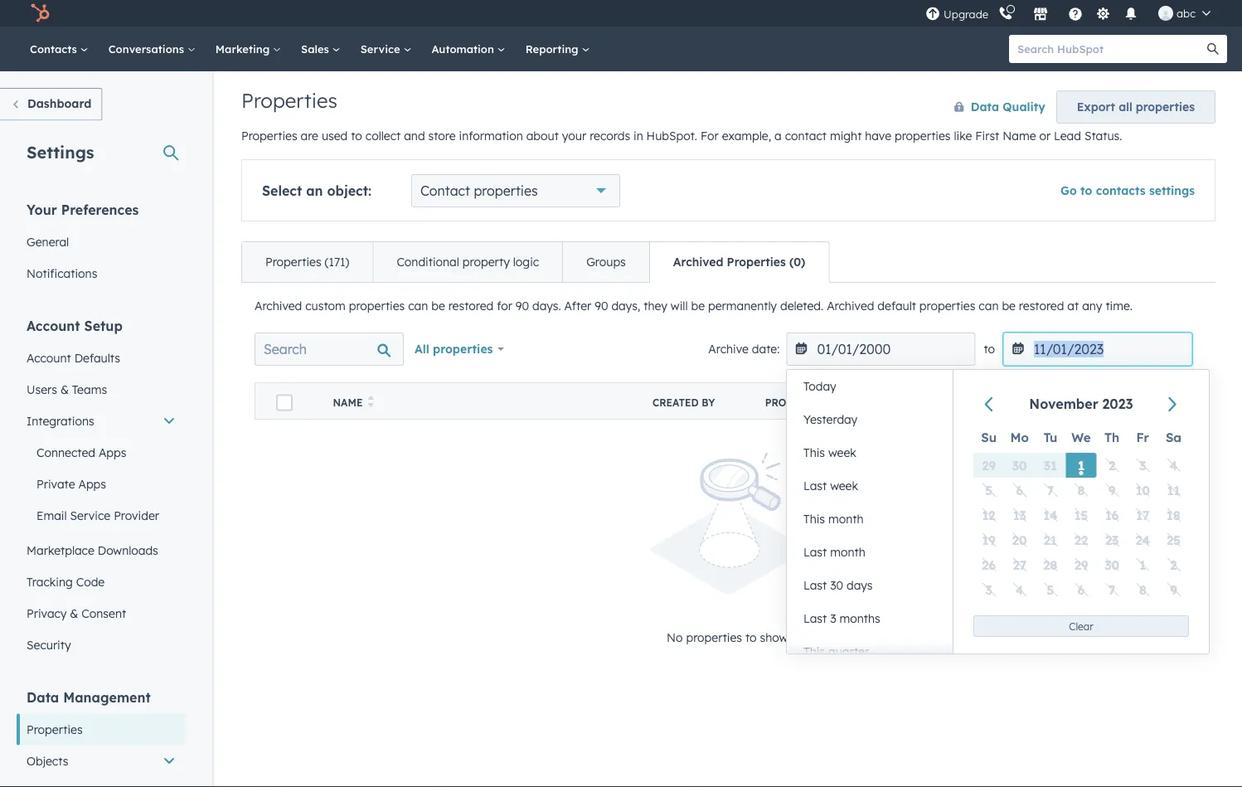 Task type: describe. For each thing, give the bounding box(es) containing it.
consent
[[82, 606, 126, 621]]

2 for 2 menu item to the top
[[1109, 458, 1116, 473]]

1 vertical spatial 30 menu item
[[1097, 553, 1128, 578]]

contact
[[421, 183, 470, 199]]

contacts
[[30, 42, 80, 56]]

archive date:
[[709, 342, 780, 356]]

automation link
[[422, 27, 516, 71]]

0 vertical spatial service
[[361, 42, 404, 56]]

are
[[301, 129, 319, 143]]

2 for 2 menu item to the bottom
[[1171, 557, 1178, 573]]

1 for the top 1 menu item
[[1079, 458, 1085, 473]]

like
[[955, 129, 973, 143]]

16 menu item
[[1097, 503, 1128, 528]]

property type
[[766, 397, 847, 409]]

9 for bottommost 9 menu item
[[1171, 582, 1178, 598]]

& for users
[[60, 382, 69, 397]]

notifications link
[[17, 258, 186, 289]]

0 vertical spatial 8 menu item
[[1067, 478, 1097, 503]]

show.
[[761, 630, 791, 645]]

last week
[[804, 479, 859, 493]]

privacy & consent
[[27, 606, 126, 621]]

Search archived properties search field
[[255, 333, 404, 366]]

this for this month
[[804, 512, 826, 526]]

go
[[1061, 183, 1078, 198]]

this for this quarter
[[804, 645, 826, 659]]

21
[[1045, 532, 1058, 548]]

9 for leftmost 9 menu item
[[1109, 483, 1116, 498]]

days.
[[533, 299, 562, 313]]

yesterday
[[804, 412, 858, 427]]

this month button
[[787, 503, 953, 536]]

custom
[[306, 299, 346, 313]]

export all properties button
[[1057, 90, 1216, 124]]

23
[[1106, 532, 1120, 548]]

0 vertical spatial 30
[[1013, 458, 1028, 473]]

sales
[[301, 42, 332, 56]]

all
[[1119, 100, 1133, 114]]

0 vertical spatial 2 menu item
[[1097, 453, 1128, 478]]

last 3 months
[[804, 612, 881, 626]]

31
[[1045, 458, 1058, 473]]

15 menu item
[[1067, 503, 1097, 528]]

properties inside alert
[[687, 630, 743, 645]]

privacy
[[27, 606, 67, 621]]

for
[[701, 129, 719, 143]]

provider
[[114, 508, 159, 523]]

apps for connected apps
[[99, 445, 127, 460]]

descending sort. press to sort ascending. image
[[1036, 396, 1043, 407]]

clear
[[1070, 620, 1094, 633]]

property
[[766, 397, 819, 409]]

conversations link
[[99, 27, 206, 71]]

store
[[429, 129, 456, 143]]

this week
[[804, 446, 857, 460]]

last for last week
[[804, 479, 827, 493]]

month for this month
[[829, 512, 864, 526]]

account for account defaults
[[27, 351, 71, 365]]

time archived
[[948, 397, 1031, 409]]

24
[[1136, 532, 1151, 548]]

your preferences element
[[17, 200, 186, 289]]

menu containing abc
[[924, 0, 1223, 27]]

0 vertical spatial 1 menu item
[[1067, 453, 1097, 478]]

users
[[27, 382, 57, 397]]

1 can from the left
[[408, 299, 428, 313]]

0 horizontal spatial 29 menu item
[[974, 453, 1005, 478]]

properties inside button
[[1137, 100, 1196, 114]]

6 for rightmost 6 menu item
[[1078, 582, 1086, 598]]

objects button
[[17, 746, 186, 777]]

to right go
[[1081, 183, 1093, 198]]

27 menu item
[[1005, 553, 1036, 578]]

gary orlando image
[[1159, 6, 1174, 21]]

25 menu item
[[1159, 528, 1190, 553]]

property type button
[[746, 383, 929, 419]]

(0)
[[790, 255, 806, 269]]

help button
[[1062, 0, 1090, 27]]

name button
[[313, 383, 633, 419]]

2 mm/dd/yyyy text field from the left
[[1004, 333, 1193, 366]]

time
[[948, 397, 974, 409]]

email service provider link
[[17, 500, 186, 531]]

0 horizontal spatial 9 menu item
[[1097, 478, 1128, 503]]

14 menu item
[[1036, 503, 1067, 528]]

mo
[[1011, 429, 1030, 445]]

yesterday button
[[787, 403, 953, 436]]

an
[[306, 183, 323, 199]]

1 be from the left
[[432, 299, 445, 313]]

properties left are
[[241, 129, 298, 143]]

1 vertical spatial 1 menu item
[[1128, 553, 1159, 578]]

1 horizontal spatial 8 menu item
[[1128, 578, 1159, 602]]

week for this week
[[829, 446, 857, 460]]

last month button
[[787, 536, 953, 569]]

archived inside "button"
[[977, 397, 1031, 409]]

lead
[[1055, 129, 1082, 143]]

data management
[[27, 689, 151, 706]]

security link
[[17, 629, 186, 661]]

private apps link
[[17, 468, 186, 500]]

month for last month
[[831, 545, 866, 560]]

abc
[[1177, 6, 1197, 20]]

23 menu item
[[1097, 528, 1128, 553]]

press to sort. image
[[368, 396, 374, 407]]

sa
[[1167, 429, 1182, 445]]

1 horizontal spatial 5
[[1048, 582, 1055, 598]]

1 horizontal spatial 4 menu item
[[1159, 453, 1190, 478]]

2 can from the left
[[979, 299, 999, 313]]

groups link
[[563, 242, 650, 282]]

12 menu item
[[974, 503, 1005, 528]]

all properties
[[415, 342, 493, 356]]

go to contacts settings
[[1061, 183, 1196, 198]]

marketing
[[216, 42, 273, 56]]

Search HubSpot search field
[[1010, 35, 1213, 63]]

teams
[[72, 382, 107, 397]]

collect
[[366, 129, 401, 143]]

1 horizontal spatial 6 menu item
[[1067, 578, 1097, 602]]

at
[[1068, 299, 1080, 313]]

contacts
[[1097, 183, 1146, 198]]

connected
[[37, 445, 95, 460]]

3 be from the left
[[1003, 299, 1016, 313]]

service inside account setup element
[[70, 508, 111, 523]]

0 vertical spatial 6 menu item
[[1005, 478, 1036, 503]]

22 menu item
[[1067, 528, 1097, 553]]

upgrade image
[[926, 7, 941, 22]]

general link
[[17, 226, 186, 258]]

0 vertical spatial 5 menu item
[[974, 478, 1005, 503]]

1 vertical spatial 4
[[1016, 582, 1024, 598]]

integrations button
[[17, 405, 186, 437]]

information
[[459, 129, 523, 143]]

data for data quality
[[971, 100, 1000, 114]]

name inside button
[[333, 397, 363, 409]]

settings image
[[1097, 7, 1112, 22]]

will
[[671, 299, 688, 313]]

2 horizontal spatial 30
[[1105, 557, 1120, 573]]

properties (171) link
[[242, 242, 373, 282]]

properties up are
[[241, 88, 338, 113]]

2023
[[1103, 396, 1134, 412]]

last week button
[[787, 470, 953, 503]]

after
[[565, 299, 592, 313]]

3 for leftmost 3 "menu item"
[[986, 582, 993, 598]]

10
[[1136, 483, 1151, 498]]

0 horizontal spatial 3 menu item
[[974, 578, 1005, 602]]

search image
[[1208, 43, 1220, 55]]

3 inside button
[[831, 612, 837, 626]]

defaults
[[74, 351, 120, 365]]

settings
[[27, 141, 94, 162]]

21 menu item
[[1036, 528, 1067, 553]]

14
[[1044, 507, 1058, 523]]

1 mm/dd/yyyy text field from the left
[[787, 333, 976, 366]]

they
[[644, 299, 668, 313]]

1 vertical spatial 5 menu item
[[1036, 578, 1067, 602]]

28 menu item
[[1036, 553, 1067, 578]]

1 vertical spatial 29
[[1075, 557, 1089, 573]]

property
[[463, 255, 510, 269]]

objects
[[27, 754, 68, 768]]

this month
[[804, 512, 864, 526]]

1 vertical spatial 7
[[1109, 582, 1116, 598]]

setup
[[84, 317, 123, 334]]

no
[[667, 630, 683, 645]]

conditional property logic
[[397, 255, 539, 269]]

dashboard
[[27, 96, 92, 111]]

17 menu item
[[1128, 503, 1159, 528]]

november 2023
[[1030, 396, 1134, 412]]

first
[[976, 129, 1000, 143]]

0 vertical spatial 7 menu item
[[1036, 478, 1067, 503]]



Task type: vqa. For each thing, say whether or not it's contained in the screenshot.
advanced filters (0)
no



Task type: locate. For each thing, give the bounding box(es) containing it.
7 down 31
[[1048, 483, 1055, 498]]

week for last week
[[831, 479, 859, 493]]

0 horizontal spatial 90
[[516, 299, 530, 313]]

1 for bottommost 1 menu item
[[1140, 557, 1147, 573]]

1 horizontal spatial 2
[[1171, 557, 1178, 573]]

19 menu item
[[974, 528, 1005, 553]]

to left show.
[[746, 630, 757, 645]]

this quarter
[[804, 645, 870, 659]]

4 up 11 menu item at the bottom right of the page
[[1171, 458, 1178, 473]]

any
[[1083, 299, 1103, 313]]

data inside button
[[971, 100, 1000, 114]]

0 vertical spatial 8
[[1078, 483, 1086, 498]]

account for account setup
[[27, 317, 80, 334]]

0 horizontal spatial 1 menu item
[[1067, 453, 1097, 478]]

name
[[1003, 129, 1037, 143], [333, 397, 363, 409]]

30 down mo
[[1013, 458, 1028, 473]]

account defaults link
[[17, 342, 186, 374]]

upgrade
[[944, 7, 989, 21]]

1 horizontal spatial 2 menu item
[[1159, 553, 1190, 578]]

0 horizontal spatial be
[[432, 299, 445, 313]]

0 vertical spatial 1
[[1079, 458, 1085, 473]]

this inside this quarter button
[[804, 645, 826, 659]]

automation
[[432, 42, 498, 56]]

archived up archived custom properties can be restored for 90 days. after 90 days, they will be permanently deleted. archived default properties can be restored at any time. at the top
[[674, 255, 724, 269]]

29 down 22 menu item
[[1075, 557, 1089, 573]]

8 menu item
[[1067, 478, 1097, 503], [1128, 578, 1159, 602]]

account defaults
[[27, 351, 120, 365]]

0 vertical spatial 30 menu item
[[1005, 453, 1036, 478]]

properties left the (0)
[[727, 255, 787, 269]]

8 menu item up "15"
[[1067, 478, 1097, 503]]

time.
[[1106, 299, 1134, 313]]

this inside "this month" button
[[804, 512, 826, 526]]

3 menu item down 26
[[974, 578, 1005, 602]]

1 90 from the left
[[516, 299, 530, 313]]

26 menu item
[[974, 553, 1005, 578]]

90 right for
[[516, 299, 530, 313]]

0 vertical spatial &
[[60, 382, 69, 397]]

apps for private apps
[[78, 477, 106, 491]]

1 horizontal spatial 3 menu item
[[1128, 453, 1159, 478]]

email service provider
[[37, 508, 159, 523]]

data management element
[[17, 688, 186, 787]]

last 30 days
[[804, 578, 873, 593]]

29 down su
[[983, 458, 996, 473]]

5 down 28 menu item
[[1048, 582, 1055, 598]]

press to sort. element
[[368, 396, 374, 410]]

2 menu item down th
[[1097, 453, 1128, 478]]

29 menu item
[[974, 453, 1005, 478], [1067, 553, 1097, 578]]

data for data management
[[27, 689, 59, 706]]

8 menu item down 24 "menu item"
[[1128, 578, 1159, 602]]

1 horizontal spatial 1 menu item
[[1128, 553, 1159, 578]]

tab list
[[241, 241, 830, 283]]

be right will
[[692, 299, 705, 313]]

3 this from the top
[[804, 645, 826, 659]]

last 3 months button
[[787, 602, 953, 636]]

1 horizontal spatial 8
[[1140, 582, 1147, 598]]

to
[[351, 129, 362, 143], [1081, 183, 1093, 198], [984, 342, 996, 356], [746, 630, 757, 645]]

account setup element
[[17, 317, 186, 661]]

last inside button
[[804, 545, 827, 560]]

0 horizontal spatial 8
[[1078, 483, 1086, 498]]

8 for 8 menu item to the right
[[1140, 582, 1147, 598]]

marketplace
[[27, 543, 94, 558]]

1 vertical spatial 1
[[1140, 557, 1147, 573]]

9 up 16
[[1109, 483, 1116, 498]]

data up 'first'
[[971, 100, 1000, 114]]

1 horizontal spatial 9 menu item
[[1159, 578, 1190, 602]]

30
[[1013, 458, 1028, 473], [1105, 557, 1120, 573], [831, 578, 844, 593]]

11 menu item
[[1159, 478, 1190, 503]]

security
[[27, 638, 71, 652]]

archived left default
[[827, 299, 875, 313]]

quarter
[[829, 645, 870, 659]]

properties
[[1137, 100, 1196, 114], [895, 129, 951, 143], [474, 183, 538, 199], [349, 299, 405, 313], [920, 299, 976, 313], [433, 342, 493, 356], [687, 630, 743, 645]]

quality
[[1003, 100, 1046, 114]]

management
[[63, 689, 151, 706]]

19
[[983, 532, 996, 548]]

last down this week
[[804, 479, 827, 493]]

4 menu item up the 11
[[1159, 453, 1190, 478]]

3 for the topmost 3 "menu item"
[[1140, 458, 1147, 473]]

9 menu item
[[1097, 478, 1128, 503], [1159, 578, 1190, 602]]

27
[[1014, 557, 1027, 573]]

30 down 23 menu item
[[1105, 557, 1120, 573]]

0 vertical spatial 5
[[986, 483, 993, 498]]

0 horizontal spatial 4 menu item
[[1005, 578, 1036, 602]]

0 horizontal spatial 2
[[1109, 458, 1116, 473]]

today button
[[787, 370, 953, 403]]

30 left "days" on the right bottom of the page
[[831, 578, 844, 593]]

1 vertical spatial name
[[333, 397, 363, 409]]

integrations
[[27, 414, 94, 428]]

3 left months
[[831, 612, 837, 626]]

previous month image
[[982, 396, 1000, 414]]

notifications
[[27, 266, 97, 280]]

0 horizontal spatial 29
[[983, 458, 996, 473]]

13 menu item
[[1005, 503, 1036, 528]]

by
[[702, 397, 715, 409]]

30 menu item down 23
[[1097, 553, 1128, 578]]

0 vertical spatial month
[[829, 512, 864, 526]]

go to contacts settings button
[[1061, 183, 1196, 198]]

conversations
[[108, 42, 187, 56]]

1 vertical spatial 8 menu item
[[1128, 578, 1159, 602]]

1 horizontal spatial 7
[[1109, 582, 1116, 598]]

last 30 days button
[[787, 569, 953, 602]]

1 horizontal spatial 6
[[1078, 582, 1086, 598]]

1 down we
[[1079, 458, 1085, 473]]

hubspot image
[[30, 3, 50, 23]]

0 horizontal spatial 9
[[1109, 483, 1116, 498]]

1 horizontal spatial service
[[361, 42, 404, 56]]

2 down 25
[[1171, 557, 1178, 573]]

data
[[971, 100, 1000, 114], [27, 689, 59, 706]]

1 this from the top
[[804, 446, 826, 460]]

1 vertical spatial 9
[[1171, 582, 1178, 598]]

2 horizontal spatial 3
[[1140, 458, 1147, 473]]

0 vertical spatial 3
[[1140, 458, 1147, 473]]

properties
[[241, 88, 338, 113], [241, 129, 298, 143], [266, 255, 322, 269], [727, 255, 787, 269], [27, 722, 83, 737]]

0 vertical spatial apps
[[99, 445, 127, 460]]

30 menu item
[[1005, 453, 1036, 478], [1097, 553, 1128, 578]]

mm/dd/yyyy text field up "today" button
[[787, 333, 976, 366]]

& inside privacy & consent link
[[70, 606, 78, 621]]

this
[[804, 446, 826, 460], [804, 512, 826, 526], [804, 645, 826, 659]]

0 vertical spatial 9 menu item
[[1097, 478, 1128, 503]]

1 menu item down we
[[1067, 453, 1097, 478]]

7 menu item up the clear button
[[1097, 578, 1128, 602]]

0 vertical spatial 6
[[1017, 483, 1024, 498]]

18 menu item
[[1159, 503, 1190, 528]]

17
[[1137, 507, 1150, 523]]

9 menu item down 25
[[1159, 578, 1190, 602]]

account up account defaults
[[27, 317, 80, 334]]

data quality button
[[937, 90, 1047, 124]]

preferences
[[61, 201, 139, 218]]

0 horizontal spatial restored
[[449, 299, 494, 313]]

data down security
[[27, 689, 59, 706]]

connected apps link
[[17, 437, 186, 468]]

1 horizontal spatial mm/dd/yyyy text field
[[1004, 333, 1193, 366]]

last for last month
[[804, 545, 827, 560]]

tab panel containing archived custom properties can be restored for 90 days. after 90 days, they will be permanently deleted. archived default properties can be restored at any time.
[[241, 282, 1216, 694]]

0 horizontal spatial 30
[[831, 578, 844, 593]]

name left or
[[1003, 129, 1037, 143]]

6 menu item
[[1005, 478, 1036, 503], [1067, 578, 1097, 602]]

default
[[878, 299, 917, 313]]

4 menu item down 27
[[1005, 578, 1036, 602]]

su
[[982, 429, 997, 445]]

reporting link
[[516, 27, 600, 71]]

0 horizontal spatial 4
[[1016, 582, 1024, 598]]

menu
[[924, 0, 1223, 27]]

marketplaces image
[[1034, 7, 1049, 22]]

& inside users & teams link
[[60, 382, 69, 397]]

& right users at the left of page
[[60, 382, 69, 397]]

0 vertical spatial week
[[829, 446, 857, 460]]

1 horizontal spatial data
[[971, 100, 1000, 114]]

2 menu item
[[1097, 453, 1128, 478], [1159, 553, 1190, 578]]

archived left descending sort. press to sort ascending. element
[[977, 397, 1031, 409]]

1 vertical spatial data
[[27, 689, 59, 706]]

0 vertical spatial 3 menu item
[[1128, 453, 1159, 478]]

we
[[1072, 429, 1092, 445]]

be
[[432, 299, 445, 313], [692, 299, 705, 313], [1003, 299, 1016, 313]]

& right privacy
[[70, 606, 78, 621]]

1 horizontal spatial 30
[[1013, 458, 1028, 473]]

2 down th
[[1109, 458, 1116, 473]]

service down private apps link
[[70, 508, 111, 523]]

18
[[1168, 507, 1181, 523]]

3 up 10 at right bottom
[[1140, 458, 1147, 473]]

1 horizontal spatial 30 menu item
[[1097, 553, 1128, 578]]

last down this month on the bottom
[[804, 545, 827, 560]]

th
[[1105, 429, 1120, 445]]

9 down 25
[[1171, 582, 1178, 598]]

7 menu item up '14'
[[1036, 478, 1067, 503]]

8 down 24 "menu item"
[[1140, 582, 1147, 598]]

1 last from the top
[[804, 479, 827, 493]]

service right sales link
[[361, 42, 404, 56]]

months
[[840, 612, 881, 626]]

calling icon button
[[992, 2, 1021, 24]]

3 menu item
[[1128, 453, 1159, 478], [974, 578, 1005, 602]]

1 horizontal spatial 4
[[1171, 458, 1178, 473]]

calling icon image
[[999, 6, 1014, 21]]

4 menu item
[[1159, 453, 1190, 478], [1005, 578, 1036, 602]]

90 right after
[[595, 299, 609, 313]]

month inside button
[[829, 512, 864, 526]]

about
[[527, 129, 559, 143]]

1 vertical spatial 6 menu item
[[1067, 578, 1097, 602]]

export
[[1078, 100, 1116, 114]]

users & teams link
[[17, 374, 186, 405]]

last up the this quarter
[[804, 612, 827, 626]]

1 vertical spatial service
[[70, 508, 111, 523]]

this left quarter
[[804, 645, 826, 659]]

help image
[[1069, 7, 1084, 22]]

8 up "15"
[[1078, 483, 1086, 498]]

archived properties (0) link
[[650, 242, 829, 282]]

2 horizontal spatial be
[[1003, 299, 1016, 313]]

to inside alert
[[746, 630, 757, 645]]

account inside account defaults link
[[27, 351, 71, 365]]

type
[[822, 397, 847, 409]]

can
[[408, 299, 428, 313], [979, 299, 999, 313]]

1 vertical spatial month
[[831, 545, 866, 560]]

properties inside data management element
[[27, 722, 83, 737]]

5 menu item down 28
[[1036, 578, 1067, 602]]

this inside this week button
[[804, 446, 826, 460]]

2 account from the top
[[27, 351, 71, 365]]

26
[[983, 557, 996, 573]]

search button
[[1200, 35, 1228, 63]]

2 be from the left
[[692, 299, 705, 313]]

0 vertical spatial account
[[27, 317, 80, 334]]

1 restored from the left
[[449, 299, 494, 313]]

6 for topmost 6 menu item
[[1017, 483, 1024, 498]]

2 this from the top
[[804, 512, 826, 526]]

28
[[1044, 557, 1058, 573]]

2 90 from the left
[[595, 299, 609, 313]]

month inside button
[[831, 545, 866, 560]]

1 horizontal spatial 29
[[1075, 557, 1089, 573]]

2 vertical spatial 30
[[831, 578, 844, 593]]

tab panel
[[241, 282, 1216, 694]]

1 menu item down 24 on the right
[[1128, 553, 1159, 578]]

archived left custom
[[255, 299, 302, 313]]

last for last 3 months
[[804, 612, 827, 626]]

properties up the objects
[[27, 722, 83, 737]]

11
[[1168, 483, 1181, 498]]

mm/dd/yyyy text field down any
[[1004, 333, 1193, 366]]

0 vertical spatial 29
[[983, 458, 996, 473]]

0 horizontal spatial name
[[333, 397, 363, 409]]

archived custom properties can be restored for 90 days. after 90 days, they will be permanently deleted. archived default properties can be restored at any time.
[[255, 299, 1134, 313]]

7 menu item
[[1036, 478, 1067, 503], [1097, 578, 1128, 602]]

be left "at"
[[1003, 299, 1016, 313]]

descending sort. press to sort ascending. element
[[1036, 396, 1043, 410]]

to up time archived
[[984, 342, 996, 356]]

to right used
[[351, 129, 362, 143]]

29 menu item down su
[[974, 453, 1005, 478]]

(171)
[[325, 255, 350, 269]]

4 last from the top
[[804, 612, 827, 626]]

0 horizontal spatial 1
[[1079, 458, 1085, 473]]

this down yesterday
[[804, 446, 826, 460]]

1 horizontal spatial 5 menu item
[[1036, 578, 1067, 602]]

5 up 12 'menu item'
[[986, 483, 993, 498]]

apps up email service provider
[[78, 477, 106, 491]]

1 vertical spatial 5
[[1048, 582, 1055, 598]]

29 menu item down 22
[[1067, 553, 1097, 578]]

0 horizontal spatial 2 menu item
[[1097, 453, 1128, 478]]

week up last week
[[829, 446, 857, 460]]

0 vertical spatial 29 menu item
[[974, 453, 1005, 478]]

1 vertical spatial 2 menu item
[[1159, 553, 1190, 578]]

this for this week
[[804, 446, 826, 460]]

20 menu item
[[1005, 528, 1036, 553]]

month
[[829, 512, 864, 526], [831, 545, 866, 560]]

marketplace downloads link
[[17, 535, 186, 566]]

0 horizontal spatial mm/dd/yyyy text field
[[787, 333, 976, 366]]

last for last 30 days
[[804, 578, 827, 593]]

2 menu item down 25
[[1159, 553, 1190, 578]]

0 horizontal spatial 8 menu item
[[1067, 478, 1097, 503]]

month up last month
[[829, 512, 864, 526]]

all properties button
[[404, 333, 515, 366]]

0 horizontal spatial 30 menu item
[[1005, 453, 1036, 478]]

your
[[562, 129, 587, 143]]

object:
[[327, 183, 372, 199]]

& for privacy
[[70, 606, 78, 621]]

0 vertical spatial this
[[804, 446, 826, 460]]

24 menu item
[[1128, 528, 1159, 553]]

1 vertical spatial &
[[70, 606, 78, 621]]

1 horizontal spatial can
[[979, 299, 999, 313]]

30 menu item down mo
[[1005, 453, 1036, 478]]

3 down 26 menu item
[[986, 582, 993, 598]]

8 for 8 menu item to the top
[[1078, 483, 1086, 498]]

notifications image
[[1124, 7, 1139, 22]]

groups
[[587, 255, 626, 269]]

3 last from the top
[[804, 578, 827, 593]]

0 vertical spatial data
[[971, 100, 1000, 114]]

0 horizontal spatial 6 menu item
[[1005, 478, 1036, 503]]

tracking
[[27, 575, 73, 589]]

last down last month
[[804, 578, 827, 593]]

0 horizontal spatial service
[[70, 508, 111, 523]]

1 horizontal spatial 1
[[1140, 557, 1147, 573]]

0 vertical spatial 7
[[1048, 483, 1055, 498]]

this down last week
[[804, 512, 826, 526]]

apps down integrations "button"
[[99, 445, 127, 460]]

3 menu item up 10 at right bottom
[[1128, 453, 1159, 478]]

archive
[[709, 342, 749, 356]]

6 up 13
[[1017, 483, 1024, 498]]

1 horizontal spatial 7 menu item
[[1097, 578, 1128, 602]]

week up this month on the bottom
[[831, 479, 859, 493]]

2 vertical spatial 3
[[831, 612, 837, 626]]

6 up "clear" at the right of page
[[1078, 582, 1086, 598]]

next month image
[[1164, 396, 1182, 414]]

general
[[27, 234, 69, 249]]

0 horizontal spatial 5
[[986, 483, 993, 498]]

1 horizontal spatial 3
[[986, 582, 993, 598]]

5 menu item
[[974, 478, 1005, 503], [1036, 578, 1067, 602]]

restored left "at"
[[1020, 299, 1065, 313]]

1 vertical spatial 6
[[1078, 582, 1086, 598]]

0 vertical spatial 2
[[1109, 458, 1116, 473]]

reporting
[[526, 42, 582, 56]]

10 menu item
[[1128, 478, 1159, 503]]

0 vertical spatial 9
[[1109, 483, 1116, 498]]

deleted.
[[781, 299, 824, 313]]

31 menu item
[[1036, 453, 1067, 478]]

1 vertical spatial 2
[[1171, 557, 1178, 573]]

1 vertical spatial 8
[[1140, 582, 1147, 598]]

1 vertical spatial 7 menu item
[[1097, 578, 1128, 602]]

for
[[497, 299, 513, 313]]

hubspot.
[[647, 129, 698, 143]]

MM/DD/YYYY text field
[[787, 333, 976, 366], [1004, 333, 1193, 366]]

5 menu item up 12
[[974, 478, 1005, 503]]

30 inside button
[[831, 578, 844, 593]]

6 menu item up "clear" at the right of page
[[1067, 578, 1097, 602]]

1 vertical spatial this
[[804, 512, 826, 526]]

6 menu item up 13
[[1005, 478, 1036, 503]]

abc button
[[1149, 0, 1221, 27]]

connected apps
[[37, 445, 127, 460]]

1 horizontal spatial 29 menu item
[[1067, 553, 1097, 578]]

15
[[1075, 507, 1089, 523]]

7 up the clear button
[[1109, 582, 1116, 598]]

month up last 30 days
[[831, 545, 866, 560]]

in
[[634, 129, 644, 143]]

properties left (171)
[[266, 255, 322, 269]]

tab list containing properties (171)
[[241, 241, 830, 283]]

days,
[[612, 299, 641, 313]]

3
[[1140, 458, 1147, 473], [986, 582, 993, 598], [831, 612, 837, 626]]

2 last from the top
[[804, 545, 827, 560]]

0 vertical spatial 4 menu item
[[1159, 453, 1190, 478]]

1 down 24 on the right
[[1140, 557, 1147, 573]]

week
[[829, 446, 857, 460], [831, 479, 859, 493]]

1 vertical spatial 9 menu item
[[1159, 578, 1190, 602]]

restored left for
[[449, 299, 494, 313]]

1 horizontal spatial 9
[[1171, 582, 1178, 598]]

name left press to sort. 'element'
[[333, 397, 363, 409]]

2 restored from the left
[[1020, 299, 1065, 313]]

9
[[1109, 483, 1116, 498], [1171, 582, 1178, 598]]

1 vertical spatial week
[[831, 479, 859, 493]]

1 vertical spatial 4 menu item
[[1005, 578, 1036, 602]]

25
[[1167, 532, 1181, 548]]

1 vertical spatial 3
[[986, 582, 993, 598]]

be down conditional
[[432, 299, 445, 313]]

1 menu item
[[1067, 453, 1097, 478], [1128, 553, 1159, 578]]

account up users at the left of page
[[27, 351, 71, 365]]

9 menu item up 16
[[1097, 478, 1128, 503]]

0 vertical spatial name
[[1003, 129, 1037, 143]]

1 horizontal spatial 90
[[595, 299, 609, 313]]

1 vertical spatial 29 menu item
[[1067, 553, 1097, 578]]

notifications button
[[1118, 0, 1146, 27]]

contact properties button
[[412, 174, 621, 207]]

1 account from the top
[[27, 317, 80, 334]]

sales link
[[291, 27, 351, 71]]

no properties to show. alert
[[255, 453, 1203, 648]]

4 down 27 menu item
[[1016, 582, 1024, 598]]



